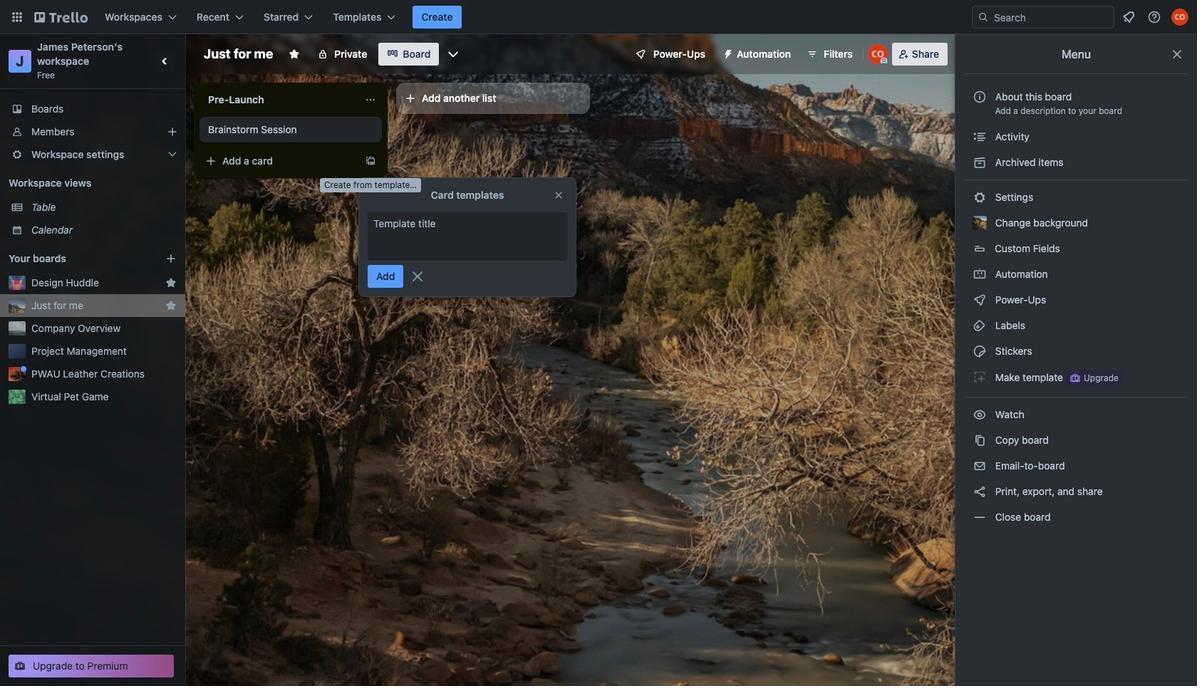 Task type: describe. For each thing, give the bounding box(es) containing it.
5 sm image from the top
[[973, 319, 987, 333]]

1 sm image from the top
[[973, 130, 987, 144]]

Search field
[[989, 7, 1114, 27]]

primary element
[[0, 0, 1197, 34]]

create from template… image
[[365, 155, 376, 167]]

open information menu image
[[1147, 10, 1162, 24]]

2 starred icon image from the top
[[165, 300, 177, 311]]

your boards with 6 items element
[[9, 250, 144, 267]]

2 sm image from the top
[[973, 190, 987, 205]]

workspace navigation collapse icon image
[[155, 51, 175, 71]]

christina overa (christinaovera) image
[[868, 44, 888, 64]]

this member is an admin of this board. image
[[881, 58, 887, 64]]

close popover image
[[553, 190, 564, 201]]

3 sm image from the top
[[973, 267, 987, 281]]

0 notifications image
[[1120, 9, 1137, 26]]



Task type: locate. For each thing, give the bounding box(es) containing it.
4 sm image from the top
[[973, 293, 987, 307]]

Board name text field
[[197, 43, 280, 66]]

1 starred icon image from the top
[[165, 277, 177, 289]]

0 vertical spatial starred icon image
[[165, 277, 177, 289]]

starred icon image
[[165, 277, 177, 289], [165, 300, 177, 311]]

search image
[[978, 11, 989, 23]]

tooltip
[[320, 178, 421, 192]]

sm image
[[973, 130, 987, 144], [973, 190, 987, 205], [973, 267, 987, 281], [973, 293, 987, 307], [973, 319, 987, 333], [973, 344, 987, 358], [973, 408, 987, 422]]

Template title text field
[[373, 217, 562, 255]]

6 sm image from the top
[[973, 344, 987, 358]]

star or unstar board image
[[289, 48, 300, 60]]

1 vertical spatial starred icon image
[[165, 300, 177, 311]]

christina overa (christinaovera) image
[[1172, 9, 1189, 26]]

None text field
[[200, 88, 359, 111]]

back to home image
[[34, 6, 88, 29]]

add board image
[[165, 253, 177, 264]]

customize views image
[[446, 47, 461, 61]]

sm image
[[717, 43, 737, 63], [973, 155, 987, 170], [973, 370, 987, 384], [973, 433, 987, 448], [973, 459, 987, 473], [973, 485, 987, 499], [973, 510, 987, 524]]

7 sm image from the top
[[973, 408, 987, 422]]



Task type: vqa. For each thing, say whether or not it's contained in the screenshot.
Your boards with 6 items Element
yes



